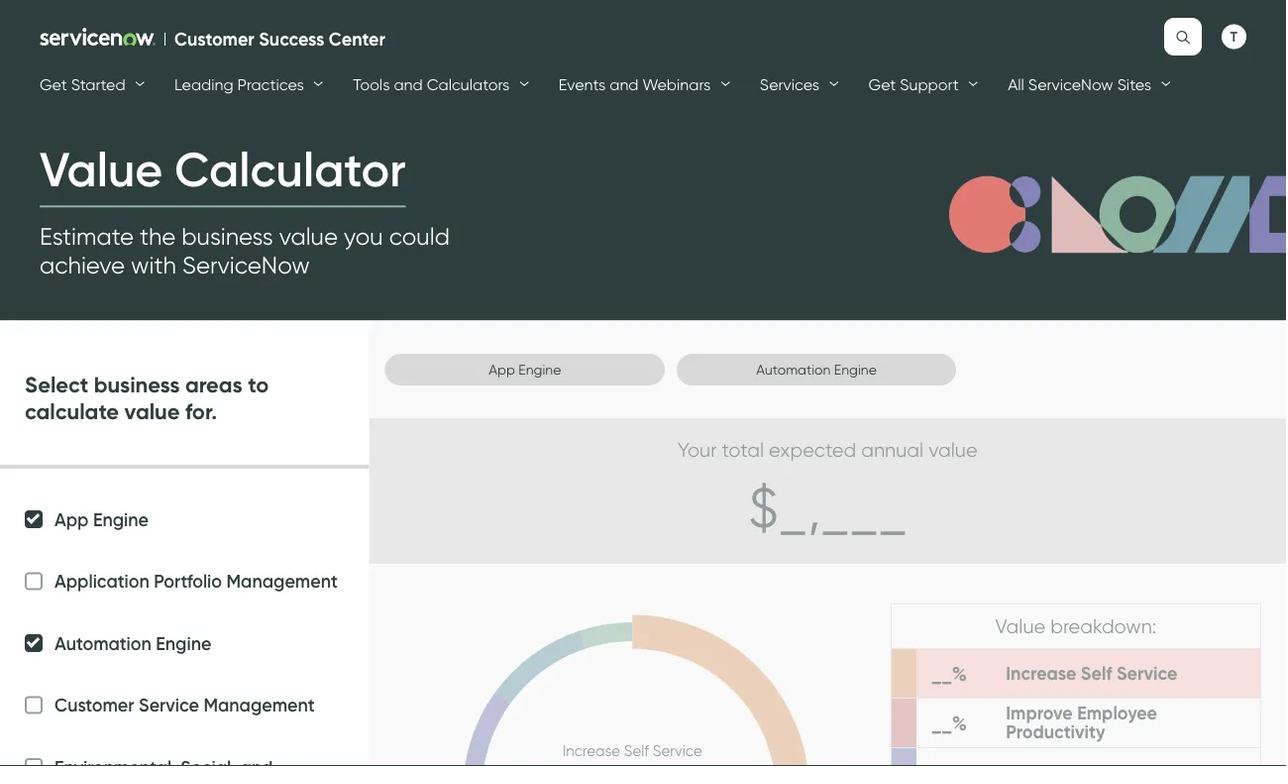 Task type: describe. For each thing, give the bounding box(es) containing it.
portfolio
[[154, 570, 222, 593]]

center
[[329, 28, 385, 51]]

the
[[140, 222, 176, 251]]

support
[[900, 74, 959, 94]]

value
[[40, 141, 163, 199]]

application portfolio management
[[55, 570, 338, 593]]

select
[[25, 371, 88, 398]]

services link
[[760, 64, 820, 104]]

1 horizontal spatial servicenow
[[1028, 74, 1114, 94]]

estimate the business value you could achieve with servicenow
[[40, 222, 450, 280]]

success
[[259, 28, 324, 51]]

1 vertical spatial automation
[[55, 632, 151, 655]]

practices
[[237, 74, 304, 94]]

get started link
[[40, 64, 125, 104]]

areas
[[185, 371, 242, 398]]

select business areas to calculate value for.
[[25, 371, 269, 425]]

for.
[[185, 398, 217, 425]]

all
[[1008, 74, 1025, 94]]

value inside the select business areas to calculate value for.
[[124, 398, 180, 425]]

could
[[389, 222, 450, 251]]

get support link
[[869, 64, 959, 104]]

leading practices
[[175, 74, 304, 94]]

achieve
[[40, 251, 125, 280]]

customer success center link
[[40, 28, 391, 51]]

get support
[[869, 74, 959, 94]]

customer for customer service management
[[55, 694, 134, 717]]

value inside estimate the business value you could achieve with servicenow
[[279, 222, 338, 251]]

started
[[71, 74, 125, 94]]

estimate
[[40, 222, 134, 251]]

customer service management
[[55, 694, 315, 717]]

events and webinars
[[559, 74, 711, 94]]

app for application portfolio management
[[55, 508, 89, 531]]

sites
[[1118, 74, 1152, 94]]

service
[[139, 694, 199, 717]]

get for get support
[[869, 74, 896, 94]]



Task type: locate. For each thing, give the bounding box(es) containing it.
and
[[394, 74, 423, 94], [610, 74, 639, 94]]

management right service
[[204, 694, 315, 717]]

leading practices link
[[175, 64, 304, 104]]

0 horizontal spatial and
[[394, 74, 423, 94]]

app engine for application portfolio management
[[55, 508, 149, 531]]

servicenow right all
[[1028, 74, 1114, 94]]

management right 'portfolio'
[[226, 570, 338, 593]]

customer left service
[[55, 694, 134, 717]]

and right tools
[[394, 74, 423, 94]]

0 horizontal spatial value
[[124, 398, 180, 425]]

business inside the select business areas to calculate value for.
[[94, 371, 180, 398]]

management for application portfolio management
[[226, 570, 338, 593]]

app engine for automation engine
[[489, 361, 561, 378]]

0 horizontal spatial get
[[40, 74, 67, 94]]

you
[[344, 222, 383, 251]]

value
[[279, 222, 338, 251], [124, 398, 180, 425]]

2 and from the left
[[610, 74, 639, 94]]

get for get started
[[40, 74, 67, 94]]

automation engine
[[756, 361, 877, 378], [55, 632, 211, 655]]

calculator
[[175, 141, 406, 199]]

value left you
[[279, 222, 338, 251]]

all servicenow sites
[[1008, 74, 1152, 94]]

management for customer service management
[[204, 694, 315, 717]]

1 horizontal spatial automation
[[756, 361, 831, 378]]

0 horizontal spatial app engine
[[55, 508, 149, 531]]

webinars
[[643, 74, 711, 94]]

and right events
[[610, 74, 639, 94]]

1 vertical spatial value
[[124, 398, 180, 425]]

1 vertical spatial customer
[[55, 694, 134, 717]]

1 horizontal spatial value
[[279, 222, 338, 251]]

engine
[[519, 361, 561, 378], [834, 361, 877, 378], [93, 508, 149, 531], [156, 632, 211, 655]]

1 and from the left
[[394, 74, 423, 94]]

customer up leading
[[174, 28, 254, 51]]

to
[[248, 371, 269, 398]]

servicenow inside estimate the business value you could achieve with servicenow
[[182, 251, 310, 280]]

application
[[55, 570, 149, 593]]

0 horizontal spatial business
[[94, 371, 180, 398]]

1 horizontal spatial and
[[610, 74, 639, 94]]

value left "for."
[[124, 398, 180, 425]]

tools and calculators
[[353, 74, 510, 94]]

1 horizontal spatial business
[[182, 222, 273, 251]]

tools and calculators link
[[353, 64, 510, 104]]

0 vertical spatial app engine
[[489, 361, 561, 378]]

get left support
[[869, 74, 896, 94]]

customer
[[174, 28, 254, 51], [55, 694, 134, 717]]

events
[[559, 74, 606, 94]]

all servicenow sites link
[[1008, 64, 1152, 104]]

value calculator
[[40, 141, 406, 199]]

1 horizontal spatial get
[[869, 74, 896, 94]]

0 horizontal spatial app
[[55, 508, 89, 531]]

0 vertical spatial app
[[489, 361, 515, 378]]

0 vertical spatial management
[[226, 570, 338, 593]]

business inside estimate the business value you could achieve with servicenow
[[182, 222, 273, 251]]

0 vertical spatial business
[[182, 222, 273, 251]]

customer for customer success center
[[174, 28, 254, 51]]

1 horizontal spatial customer
[[174, 28, 254, 51]]

customer success center
[[174, 28, 385, 51]]

and for tools
[[394, 74, 423, 94]]

1 vertical spatial app engine
[[55, 508, 149, 531]]

get left started
[[40, 74, 67, 94]]

get
[[40, 74, 67, 94], [869, 74, 896, 94]]

0 horizontal spatial automation engine
[[55, 632, 211, 655]]

tools
[[353, 74, 390, 94]]

0 vertical spatial customer
[[174, 28, 254, 51]]

calculators
[[427, 74, 510, 94]]

app for automation engine
[[489, 361, 515, 378]]

management
[[226, 570, 338, 593], [204, 694, 315, 717]]

0 vertical spatial servicenow
[[1028, 74, 1114, 94]]

0 vertical spatial automation engine
[[756, 361, 877, 378]]

2 get from the left
[[869, 74, 896, 94]]

with
[[131, 251, 176, 280]]

0 vertical spatial automation
[[756, 361, 831, 378]]

services
[[760, 74, 820, 94]]

automation
[[756, 361, 831, 378], [55, 632, 151, 655]]

1 get from the left
[[40, 74, 67, 94]]

calculate
[[25, 398, 119, 425]]

servicenow right with at left
[[182, 251, 310, 280]]

1 vertical spatial management
[[204, 694, 315, 717]]

0 vertical spatial value
[[279, 222, 338, 251]]

and for events
[[610, 74, 639, 94]]

get started
[[40, 74, 125, 94]]

1 vertical spatial app
[[55, 508, 89, 531]]

1 horizontal spatial automation engine
[[756, 361, 877, 378]]

0 horizontal spatial servicenow
[[182, 251, 310, 280]]

app engine
[[489, 361, 561, 378], [55, 508, 149, 531]]

1 horizontal spatial app engine
[[489, 361, 561, 378]]

0 horizontal spatial customer
[[55, 694, 134, 717]]

app
[[489, 361, 515, 378], [55, 508, 89, 531]]

business down value calculator
[[182, 222, 273, 251]]

business left "for."
[[94, 371, 180, 398]]

1 vertical spatial servicenow
[[182, 251, 310, 280]]

1 vertical spatial automation engine
[[55, 632, 211, 655]]

business
[[182, 222, 273, 251], [94, 371, 180, 398]]

1 horizontal spatial app
[[489, 361, 515, 378]]

servicenow
[[1028, 74, 1114, 94], [182, 251, 310, 280]]

1 vertical spatial business
[[94, 371, 180, 398]]

events and webinars link
[[559, 64, 711, 104]]

0 horizontal spatial automation
[[55, 632, 151, 655]]

leading
[[175, 74, 233, 94]]



Task type: vqa. For each thing, say whether or not it's contained in the screenshot.
assets.
no



